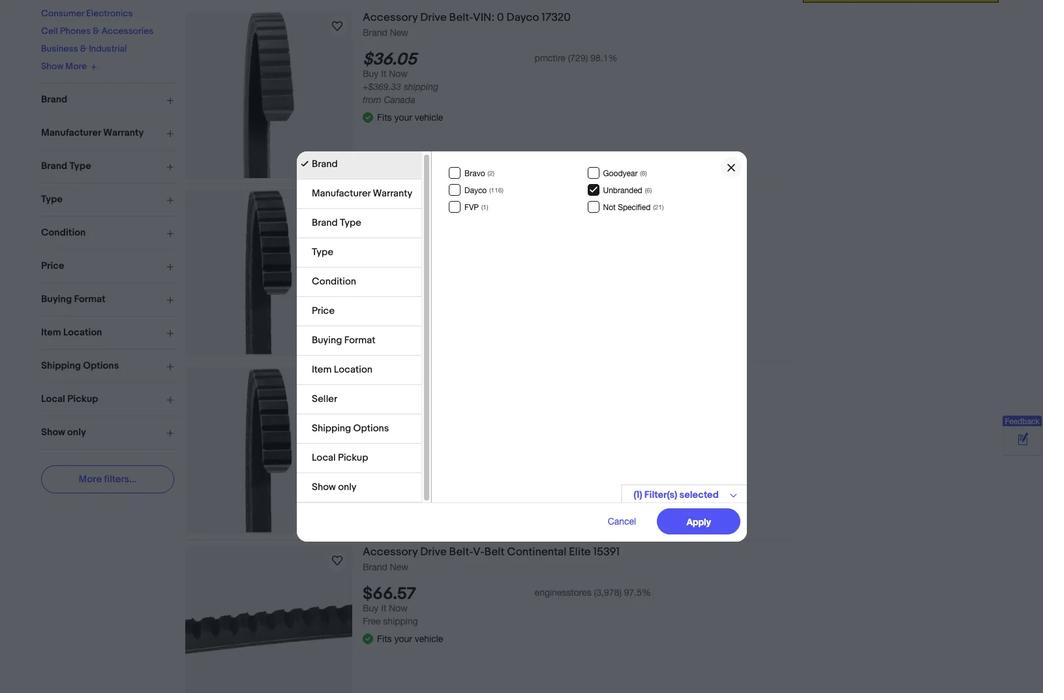 Task type: vqa. For each thing, say whether or not it's contained in the screenshot.
2nd and text__icon from the top
yes



Task type: describe. For each thing, give the bounding box(es) containing it.
new for $27.64
[[390, 206, 409, 216]]

4 and text__icon image from the top
[[363, 633, 373, 643]]

accessory drive belt-vin: q dayco 15385 heading
[[363, 368, 574, 381]]

bravo
[[465, 169, 485, 178]]

vin: for $26.92
[[473, 368, 495, 381]]

1 horizontal spatial &
[[93, 25, 99, 37]]

1 vertical spatial &
[[80, 43, 87, 54]]

condition
[[312, 276, 356, 288]]

phones
[[60, 25, 91, 37]]

pmctire (729) 98.1% buy it now +$369.33 shipping from canada
[[363, 53, 618, 105]]

h
[[497, 189, 505, 202]]

accessory for $27.64
[[363, 189, 418, 202]]

more inside button
[[65, 61, 87, 72]]

belt- for $26.92
[[450, 368, 473, 381]]

dayco for $36.05
[[507, 11, 540, 24]]

goodyear
[[603, 169, 638, 178]]

accessory for $26.92
[[363, 368, 418, 381]]

buy for enginesstores (3,978) 97.5% buy it now free shipping
[[363, 603, 379, 614]]

new for $36.05
[[390, 27, 409, 38]]

brand tab
[[297, 150, 421, 180]]

consumer electronics link
[[41, 8, 133, 19]]

filter applied image
[[301, 160, 308, 168]]

accessory drive belt-vin: h dayco 15423 image
[[185, 189, 353, 356]]

dayco for $26.92
[[509, 368, 542, 381]]

apply
[[687, 516, 711, 527]]

buy inside buy it now +$369.33 shipping from canada
[[363, 425, 379, 436]]

3 your from the top
[[395, 468, 413, 479]]

accessory drive belt-v-belt continental elite 15391 link
[[363, 546, 793, 561]]

brand inside tab
[[312, 158, 338, 170]]

shipping inside enginesstores (3,978) 97.5% buy it now free shipping
[[383, 616, 418, 627]]

more filters... button
[[41, 465, 174, 493]]

2 +$369.33 from the top
[[363, 260, 402, 270]]

+$369.33 inside pmctire (729) 98.1% buy it now +$369.33 shipping from canada
[[363, 82, 402, 92]]

feedback
[[1006, 417, 1040, 426]]

show more
[[41, 61, 87, 72]]

(1) inside dropdown button
[[634, 489, 642, 501]]

belt
[[485, 546, 505, 559]]

drive for $26.92
[[421, 368, 447, 381]]

format
[[344, 334, 375, 347]]

(1) filter(s) selected button
[[621, 484, 747, 505]]

cell
[[41, 25, 58, 37]]

accessory drive belt-vin: 0 dayco 17320 image
[[185, 11, 353, 178]]

shipping options
[[312, 422, 389, 435]]

drive for $27.64
[[421, 189, 447, 202]]

local
[[312, 452, 336, 464]]

shipping down $27.64
[[404, 260, 439, 270]]

$26.92
[[363, 406, 415, 426]]

accessory for $36.05
[[363, 11, 418, 24]]

dayco for $27.64
[[508, 189, 540, 202]]

manufacturer warranty
[[312, 187, 412, 200]]

1 and text__icon image from the top
[[363, 111, 373, 122]]

(1) filter(s) selected
[[634, 489, 719, 501]]

brand down the watch accessory drive belt-vin: h dayco 15423 icon on the top left of the page
[[312, 217, 338, 229]]

dayco (116)
[[465, 186, 504, 195]]

$36.05
[[363, 50, 417, 70]]

accessory drive belt-vin: q dayco 15385 brand new
[[363, 368, 574, 394]]

fits for 1st and text__icon from the top of the page
[[377, 112, 392, 122]]

drive for $66.57
[[421, 546, 447, 559]]

buy for pmctire (729) 98.1% buy it now +$369.33 shipping from canada
[[363, 69, 379, 79]]

enginesstores (3,978) 97.5% buy it now free shipping
[[363, 588, 652, 627]]

(3,978)
[[595, 588, 622, 598]]

(729)
[[568, 53, 588, 63]]

accessory drive belt-v-belt continental elite 15391 heading
[[363, 546, 620, 559]]

dialog containing brand
[[0, 0, 1044, 693]]

location
[[334, 364, 372, 376]]

accessory drive belt-v-belt continental elite 15391 image
[[185, 604, 353, 655]]

4 fits your vehicle from the top
[[377, 634, 444, 644]]

q
[[497, 368, 506, 381]]

bravo (2)
[[465, 169, 495, 178]]

2 your from the top
[[395, 290, 413, 301]]

pmctire
[[535, 53, 566, 63]]

shipping inside pmctire (729) 98.1% buy it now +$369.33 shipping from canada
[[404, 82, 439, 92]]

selected
[[680, 489, 719, 501]]

accessory drive belt-v-belt continental elite 15391 brand new
[[363, 546, 620, 573]]

tab list containing brand
[[297, 150, 421, 503]]

watch accessory drive belt-vin: q dayco 15385 image
[[330, 375, 345, 390]]

free
[[363, 616, 381, 627]]

accessory drive belt-vin: h dayco 15423 brand new
[[363, 189, 573, 216]]

$66.57
[[363, 584, 416, 605]]

v-
[[473, 546, 485, 559]]

unbranded
[[603, 186, 643, 195]]

elite
[[569, 546, 591, 559]]

apply button
[[657, 509, 741, 535]]

seller
[[312, 393, 337, 405]]

local pickup
[[312, 452, 368, 464]]

(2)
[[488, 169, 495, 177]]

belt- for $66.57
[[450, 546, 473, 559]]

accessory drive belt-vin: h dayco 15423 heading
[[363, 189, 573, 202]]

drive for $36.05
[[421, 11, 447, 24]]

options
[[353, 422, 389, 435]]

15391
[[594, 546, 620, 559]]

17320
[[542, 11, 571, 24]]

show only
[[312, 481, 357, 494]]

manufacturer
[[312, 187, 371, 200]]

new for $26.92
[[390, 384, 409, 394]]

fits for 2nd and text__icon from the top
[[377, 290, 392, 301]]

business & industrial link
[[41, 43, 127, 54]]

brand inside accessory drive belt-vin: h dayco 15423 brand new
[[363, 206, 388, 216]]

not
[[603, 203, 616, 212]]

2 fits your vehicle from the top
[[377, 290, 444, 301]]

brand inside accessory drive belt-v-belt continental elite 15391 brand new
[[363, 562, 388, 573]]

now for pmctire (729) 98.1% buy it now +$369.33 shipping from canada
[[389, 69, 408, 79]]

$27.64
[[363, 228, 414, 248]]

(6)
[[645, 186, 652, 194]]

continental
[[507, 546, 567, 559]]

it for pmctire (729) 98.1% buy it now +$369.33 shipping from canada
[[381, 69, 387, 79]]

more filters...
[[79, 473, 137, 485]]

15423
[[543, 189, 573, 202]]

1 vertical spatial type
[[312, 246, 333, 259]]

3 and text__icon image from the top
[[363, 468, 373, 478]]

1 your from the top
[[395, 112, 413, 122]]

buy it now +$369.33 shipping from canada
[[363, 425, 439, 462]]

(1) inside fvp (1)
[[481, 203, 488, 211]]

vin: for $27.64
[[473, 189, 495, 202]]

business
[[41, 43, 78, 54]]

cancel
[[608, 516, 636, 527]]

enginesstores
[[535, 588, 592, 598]]

vehicle for 1st and text__icon from the top of the page
[[415, 112, 444, 122]]

vehicle for 2nd and text__icon from the top
[[415, 290, 444, 301]]



Task type: locate. For each thing, give the bounding box(es) containing it.
buying format
[[312, 334, 375, 347]]

vin: for $36.05
[[473, 11, 495, 24]]

0 vertical spatial now
[[389, 69, 408, 79]]

canada inside pmctire (729) 98.1% buy it now +$369.33 shipping from canada
[[384, 95, 416, 105]]

0 vertical spatial more
[[65, 61, 87, 72]]

consumer
[[41, 8, 84, 19]]

brand
[[363, 27, 388, 38], [312, 158, 338, 170], [363, 206, 388, 216], [312, 217, 338, 229], [363, 384, 388, 394], [363, 562, 388, 573]]

pickup
[[338, 452, 368, 464]]

1 horizontal spatial type
[[340, 217, 361, 229]]

from down options
[[363, 451, 382, 462]]

type up condition
[[312, 246, 333, 259]]

belt- inside accessory drive belt-vin: q dayco 15385 brand new
[[450, 368, 473, 381]]

3 vehicle from the top
[[415, 468, 444, 479]]

(8)
[[640, 169, 647, 177]]

& down phones
[[80, 43, 87, 54]]

show inside tab list
[[312, 481, 336, 494]]

1 vertical spatial from
[[363, 451, 382, 462]]

shipping down $26.92
[[404, 438, 439, 449]]

1 vertical spatial it
[[381, 425, 387, 436]]

dayco
[[507, 11, 540, 24], [465, 186, 487, 195], [508, 189, 540, 202], [509, 368, 542, 381]]

belt-
[[450, 11, 473, 24], [450, 189, 473, 202], [450, 368, 473, 381], [450, 546, 473, 559]]

now inside enginesstores (3,978) 97.5% buy it now free shipping
[[389, 603, 408, 614]]

0 vertical spatial vin:
[[473, 11, 495, 24]]

fits your vehicle down buy it now +$369.33 shipping from canada
[[377, 468, 444, 479]]

& down consumer electronics link
[[93, 25, 99, 37]]

canada
[[384, 95, 416, 105], [384, 451, 416, 462]]

fits down buy it now +$369.33 shipping from canada
[[377, 468, 392, 479]]

3 accessory from the top
[[363, 368, 418, 381]]

dayco right 'q'
[[509, 368, 542, 381]]

1 vertical spatial canada
[[384, 451, 416, 462]]

cancel button
[[593, 509, 651, 535]]

drive inside accessory drive belt-vin: 0 dayco 17320 brand new
[[421, 11, 447, 24]]

shipping
[[312, 422, 351, 435]]

4 accessory from the top
[[363, 546, 418, 559]]

drive
[[421, 11, 447, 24], [421, 189, 447, 202], [421, 368, 447, 381], [421, 546, 447, 559]]

2 belt- from the top
[[450, 189, 473, 202]]

fits
[[377, 112, 392, 122], [377, 290, 392, 301], [377, 468, 392, 479], [377, 634, 392, 644]]

brand down location
[[363, 384, 388, 394]]

1 vertical spatial more
[[79, 473, 102, 485]]

price
[[312, 305, 335, 317]]

new up $26.92
[[390, 384, 409, 394]]

tab list
[[297, 150, 421, 503]]

accessory
[[363, 11, 418, 24], [363, 189, 418, 202], [363, 368, 418, 381], [363, 546, 418, 559]]

item
[[312, 364, 332, 376]]

electronics
[[86, 8, 133, 19]]

and text__icon image
[[363, 111, 373, 122], [363, 289, 373, 300], [363, 468, 373, 478], [363, 633, 373, 643]]

from inside buy it now +$369.33 shipping from canada
[[363, 451, 382, 462]]

brand type
[[312, 217, 361, 229]]

0 vertical spatial it
[[381, 69, 387, 79]]

from
[[363, 95, 382, 105], [363, 451, 382, 462]]

0 vertical spatial buy
[[363, 69, 379, 79]]

new inside accessory drive belt-vin: h dayco 15423 brand new
[[390, 206, 409, 216]]

accessory drive belt-vin: 0 dayco 17320 link
[[363, 11, 793, 27]]

belt- left 0
[[450, 11, 473, 24]]

vin: left 0
[[473, 11, 495, 24]]

dayco right 0
[[507, 11, 540, 24]]

dayco inside accessory drive belt-vin: 0 dayco 17320 brand new
[[507, 11, 540, 24]]

vehicle for 3rd and text__icon from the top
[[415, 468, 444, 479]]

3 it from the top
[[381, 603, 387, 614]]

0 vertical spatial &
[[93, 25, 99, 37]]

belt- for $27.64
[[450, 189, 473, 202]]

accessory up $66.57
[[363, 546, 418, 559]]

accessory inside accessory drive belt-vin: h dayco 15423 brand new
[[363, 189, 418, 202]]

your
[[395, 112, 413, 122], [395, 290, 413, 301], [395, 468, 413, 479], [395, 634, 413, 644]]

2 vehicle from the top
[[415, 290, 444, 301]]

(1) left filter(s)
[[634, 489, 642, 501]]

vin: inside accessory drive belt-vin: h dayco 15423 brand new
[[473, 189, 495, 202]]

+$369.33 down options
[[363, 438, 402, 449]]

accessory drive belt-vin: h dayco 15423 link
[[363, 189, 793, 205]]

accessory drive belt-vin: q dayco 15385 image
[[185, 368, 353, 535]]

more down business & industrial link
[[65, 61, 87, 72]]

and text__icon image down free
[[363, 633, 373, 643]]

0 horizontal spatial &
[[80, 43, 87, 54]]

buy inside pmctire (729) 98.1% buy it now +$369.33 shipping from canada
[[363, 69, 379, 79]]

fits up the 'brand' tab
[[377, 112, 392, 122]]

belt- left belt
[[450, 546, 473, 559]]

fvp
[[465, 203, 479, 212]]

accessory drive belt-vin: q dayco 15385 link
[[363, 368, 793, 383]]

brand down manufacturer warranty
[[363, 206, 388, 216]]

&
[[93, 25, 99, 37], [80, 43, 87, 54]]

accessory inside accessory drive belt-vin: 0 dayco 17320 brand new
[[363, 11, 418, 24]]

2 fits from the top
[[377, 290, 392, 301]]

it inside buy it now +$369.33 shipping from canada
[[381, 425, 387, 436]]

fits your vehicle down free
[[377, 634, 444, 644]]

dayco inside accessory drive belt-vin: h dayco 15423 brand new
[[508, 189, 540, 202]]

type
[[340, 217, 361, 229], [312, 246, 333, 259]]

your down +$369.33 shipping
[[395, 290, 413, 301]]

more inside button
[[79, 473, 102, 485]]

accessory up $27.64
[[363, 189, 418, 202]]

canada down options
[[384, 451, 416, 462]]

fits your vehicle
[[377, 112, 444, 122], [377, 290, 444, 301], [377, 468, 444, 479], [377, 634, 444, 644]]

belt- inside accessory drive belt-vin: 0 dayco 17320 brand new
[[450, 11, 473, 24]]

from inside pmctire (729) 98.1% buy it now +$369.33 shipping from canada
[[363, 95, 382, 105]]

0 horizontal spatial show
[[41, 61, 63, 72]]

and text__icon image down +$369.33 shipping
[[363, 289, 373, 300]]

type down the watch accessory drive belt-vin: h dayco 15423 icon on the top left of the page
[[340, 217, 361, 229]]

item location
[[312, 364, 372, 376]]

+$369.33 down $27.64
[[363, 260, 402, 270]]

accessory up $36.05
[[363, 11, 418, 24]]

2 now from the top
[[389, 425, 408, 436]]

new up $36.05
[[390, 27, 409, 38]]

fits down free
[[377, 634, 392, 644]]

2 from from the top
[[363, 451, 382, 462]]

consumer electronics cell phones & accessories business & industrial
[[41, 8, 154, 54]]

2 vin: from the top
[[473, 189, 495, 202]]

brand up $66.57
[[363, 562, 388, 573]]

0
[[497, 11, 504, 24]]

belt- inside accessory drive belt-v-belt continental elite 15391 brand new
[[450, 546, 473, 559]]

dayco up fvp (1)
[[465, 186, 487, 195]]

shipping inside buy it now +$369.33 shipping from canada
[[404, 438, 439, 449]]

+$369.33 shipping
[[363, 260, 439, 270]]

1 vertical spatial vin:
[[473, 189, 495, 202]]

1 from from the top
[[363, 95, 382, 105]]

1 fits your vehicle from the top
[[377, 112, 444, 122]]

(116)
[[489, 186, 504, 194]]

vin: inside accessory drive belt-vin: 0 dayco 17320 brand new
[[473, 11, 495, 24]]

warranty
[[373, 187, 412, 200]]

drive inside accessory drive belt-vin: q dayco 15385 brand new
[[421, 368, 447, 381]]

show left only
[[312, 481, 336, 494]]

drive inside accessory drive belt-v-belt continental elite 15391 brand new
[[421, 546, 447, 559]]

not specified (21)
[[603, 203, 664, 212]]

0 vertical spatial type
[[340, 217, 361, 229]]

accessory for $66.57
[[363, 546, 418, 559]]

and text__icon image up the 'brand' tab
[[363, 111, 373, 122]]

1 buy from the top
[[363, 69, 379, 79]]

vehicle for 1st and text__icon from the bottom of the page
[[415, 634, 444, 644]]

more left filters...
[[79, 473, 102, 485]]

2 drive from the top
[[421, 189, 447, 202]]

fits your vehicle down +$369.33 shipping
[[377, 290, 444, 301]]

+$369.33 down $36.05
[[363, 82, 402, 92]]

shipping right free
[[383, 616, 418, 627]]

now inside buy it now +$369.33 shipping from canada
[[389, 425, 408, 436]]

4 fits from the top
[[377, 634, 392, 644]]

1 it from the top
[[381, 69, 387, 79]]

your down $66.57
[[395, 634, 413, 644]]

1 canada from the top
[[384, 95, 416, 105]]

now inside pmctire (729) 98.1% buy it now +$369.33 shipping from canada
[[389, 69, 408, 79]]

accessory up $26.92
[[363, 368, 418, 381]]

2 accessory from the top
[[363, 189, 418, 202]]

fits for 3rd and text__icon from the top
[[377, 468, 392, 479]]

fits for 1st and text__icon from the bottom of the page
[[377, 634, 392, 644]]

1 vertical spatial now
[[389, 425, 408, 436]]

15385
[[544, 368, 574, 381]]

3 +$369.33 from the top
[[363, 438, 402, 449]]

watch accessory drive belt-v-belt continental elite 15391 image
[[330, 553, 345, 569]]

new down "warranty"
[[390, 206, 409, 216]]

0 horizontal spatial (1)
[[481, 203, 488, 211]]

canada inside buy it now +$369.33 shipping from canada
[[384, 451, 416, 462]]

belt- for $36.05
[[450, 11, 473, 24]]

3 drive from the top
[[421, 368, 447, 381]]

buy inside enginesstores (3,978) 97.5% buy it now free shipping
[[363, 603, 379, 614]]

3 fits from the top
[[377, 468, 392, 479]]

(1) right fvp
[[481, 203, 488, 211]]

vin: left 'q'
[[473, 368, 495, 381]]

0 horizontal spatial type
[[312, 246, 333, 259]]

it inside pmctire (729) 98.1% buy it now +$369.33 shipping from canada
[[381, 69, 387, 79]]

4 belt- from the top
[[450, 546, 473, 559]]

1 vin: from the top
[[473, 11, 495, 24]]

brand inside accessory drive belt-vin: 0 dayco 17320 brand new
[[363, 27, 388, 38]]

1 now from the top
[[389, 69, 408, 79]]

industrial
[[89, 43, 127, 54]]

2 new from the top
[[390, 206, 409, 216]]

1 vertical spatial +$369.33
[[363, 260, 402, 270]]

belt- left 'q'
[[450, 368, 473, 381]]

goodyear (8)
[[603, 169, 647, 178]]

buy
[[363, 69, 379, 79], [363, 425, 379, 436], [363, 603, 379, 614]]

2 it from the top
[[381, 425, 387, 436]]

3 now from the top
[[389, 603, 408, 614]]

0 vertical spatial +$369.33
[[363, 82, 402, 92]]

1 belt- from the top
[[450, 11, 473, 24]]

(21)
[[653, 203, 664, 211]]

your down buy it now +$369.33 shipping from canada
[[395, 468, 413, 479]]

+$369.33 inside buy it now +$369.33 shipping from canada
[[363, 438, 402, 449]]

brand inside accessory drive belt-vin: q dayco 15385 brand new
[[363, 384, 388, 394]]

show inside button
[[41, 61, 63, 72]]

3 vin: from the top
[[473, 368, 495, 381]]

1 fits from the top
[[377, 112, 392, 122]]

97.5%
[[625, 588, 652, 598]]

1 vertical spatial buy
[[363, 425, 379, 436]]

show for show more
[[41, 61, 63, 72]]

4 your from the top
[[395, 634, 413, 644]]

brand up $36.05
[[363, 27, 388, 38]]

2 vertical spatial it
[[381, 603, 387, 614]]

drive inside accessory drive belt-vin: h dayco 15423 brand new
[[421, 189, 447, 202]]

show more button
[[41, 61, 97, 72]]

it for enginesstores (3,978) 97.5% buy it now free shipping
[[381, 603, 387, 614]]

accessories
[[101, 25, 154, 37]]

advertisement region
[[804, 0, 1000, 3]]

0 vertical spatial canada
[[384, 95, 416, 105]]

4 vehicle from the top
[[415, 634, 444, 644]]

buying
[[312, 334, 342, 347]]

1 vehicle from the top
[[415, 112, 444, 122]]

show
[[41, 61, 63, 72], [312, 481, 336, 494]]

1 vertical spatial show
[[312, 481, 336, 494]]

brand right the filter applied "icon" in the top of the page
[[312, 158, 338, 170]]

fits down +$369.33 shipping
[[377, 290, 392, 301]]

1 new from the top
[[390, 27, 409, 38]]

from down $36.05
[[363, 95, 382, 105]]

now for enginesstores (3,978) 97.5% buy it now free shipping
[[389, 603, 408, 614]]

show down business at the left top
[[41, 61, 63, 72]]

your down $36.05
[[395, 112, 413, 122]]

1 vertical spatial (1)
[[634, 489, 642, 501]]

(1)
[[481, 203, 488, 211], [634, 489, 642, 501]]

1 drive from the top
[[421, 11, 447, 24]]

1 +$369.33 from the top
[[363, 82, 402, 92]]

2 and text__icon image from the top
[[363, 289, 373, 300]]

new inside accessory drive belt-vin: q dayco 15385 brand new
[[390, 384, 409, 394]]

accessory drive belt-vin: 0 dayco 17320 brand new
[[363, 11, 571, 38]]

vin: inside accessory drive belt-vin: q dayco 15385 brand new
[[473, 368, 495, 381]]

canada down $36.05
[[384, 95, 416, 105]]

dayco right h
[[508, 189, 540, 202]]

0 vertical spatial show
[[41, 61, 63, 72]]

watch accessory drive belt-vin: 0 dayco 17320 image
[[330, 18, 345, 34]]

dialog
[[0, 0, 1044, 693]]

1 horizontal spatial show
[[312, 481, 336, 494]]

vin:
[[473, 11, 495, 24], [473, 189, 495, 202], [473, 368, 495, 381]]

2 vertical spatial buy
[[363, 603, 379, 614]]

4 drive from the top
[[421, 546, 447, 559]]

2 vertical spatial +$369.33
[[363, 438, 402, 449]]

new inside accessory drive belt-vin: 0 dayco 17320 brand new
[[390, 27, 409, 38]]

belt- inside accessory drive belt-vin: h dayco 15423 brand new
[[450, 189, 473, 202]]

accessory inside accessory drive belt-vin: q dayco 15385 brand new
[[363, 368, 418, 381]]

cell phones & accessories link
[[41, 25, 154, 37]]

new inside accessory drive belt-v-belt continental elite 15391 brand new
[[390, 562, 409, 573]]

it inside enginesstores (3,978) 97.5% buy it now free shipping
[[381, 603, 387, 614]]

2 buy from the top
[[363, 425, 379, 436]]

0 vertical spatial from
[[363, 95, 382, 105]]

3 new from the top
[[390, 384, 409, 394]]

new up $66.57
[[390, 562, 409, 573]]

new
[[390, 27, 409, 38], [390, 206, 409, 216], [390, 384, 409, 394], [390, 562, 409, 573]]

0 vertical spatial (1)
[[481, 203, 488, 211]]

filter(s)
[[645, 489, 678, 501]]

show for show only
[[312, 481, 336, 494]]

3 belt- from the top
[[450, 368, 473, 381]]

98.1%
[[591, 53, 618, 63]]

vin: up fvp (1)
[[473, 189, 495, 202]]

filters...
[[104, 473, 137, 485]]

vehicle
[[415, 112, 444, 122], [415, 290, 444, 301], [415, 468, 444, 479], [415, 634, 444, 644]]

only
[[338, 481, 357, 494]]

3 buy from the top
[[363, 603, 379, 614]]

1 horizontal spatial (1)
[[634, 489, 642, 501]]

3 fits your vehicle from the top
[[377, 468, 444, 479]]

unbranded (6)
[[603, 186, 652, 195]]

4 new from the top
[[390, 562, 409, 573]]

2 vertical spatial now
[[389, 603, 408, 614]]

2 vertical spatial vin:
[[473, 368, 495, 381]]

it
[[381, 69, 387, 79], [381, 425, 387, 436], [381, 603, 387, 614]]

watch accessory drive belt-vin: h dayco 15423 image
[[330, 197, 345, 212]]

1 accessory from the top
[[363, 11, 418, 24]]

shipping down $36.05
[[404, 82, 439, 92]]

fvp (1)
[[465, 203, 488, 212]]

belt- up fvp
[[450, 189, 473, 202]]

accessory drive belt-vin: 0 dayco 17320 heading
[[363, 11, 571, 24]]

fits your vehicle down $36.05
[[377, 112, 444, 122]]

shipping
[[404, 82, 439, 92], [404, 260, 439, 270], [404, 438, 439, 449], [383, 616, 418, 627]]

dayco inside accessory drive belt-vin: q dayco 15385 brand new
[[509, 368, 542, 381]]

2 canada from the top
[[384, 451, 416, 462]]

and text__icon image down the pickup
[[363, 468, 373, 478]]

specified
[[618, 203, 651, 212]]

now
[[389, 69, 408, 79], [389, 425, 408, 436], [389, 603, 408, 614]]

accessory inside accessory drive belt-v-belt continental elite 15391 brand new
[[363, 546, 418, 559]]



